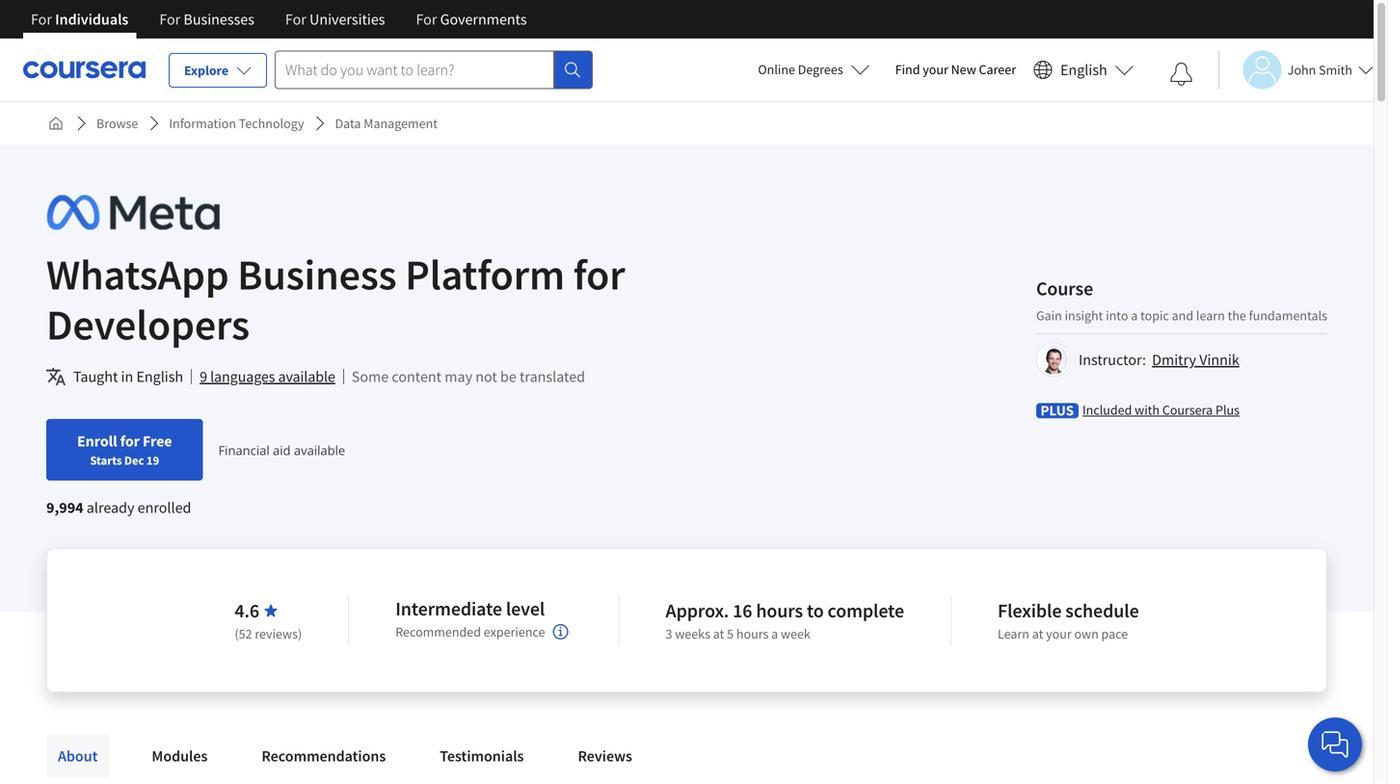 Task type: vqa. For each thing, say whether or not it's contained in the screenshot.
Smith
yes



Task type: locate. For each thing, give the bounding box(es) containing it.
english
[[1061, 60, 1108, 80], [136, 367, 183, 387]]

1 for from the left
[[31, 10, 52, 29]]

browse
[[96, 115, 138, 132]]

a right into
[[1131, 307, 1138, 324]]

available inside button
[[278, 367, 335, 387]]

english right in
[[136, 367, 183, 387]]

course
[[1037, 277, 1094, 301]]

0 horizontal spatial a
[[772, 626, 778, 643]]

smith
[[1319, 61, 1353, 79]]

0 vertical spatial for
[[573, 248, 625, 301]]

1 vertical spatial available
[[294, 442, 345, 459]]

0 vertical spatial your
[[923, 61, 949, 78]]

enrolled
[[138, 499, 191, 518]]

recommendations
[[262, 747, 386, 767]]

4 for from the left
[[416, 10, 437, 29]]

into
[[1106, 307, 1129, 324]]

learn
[[1197, 307, 1225, 324]]

9 languages available button
[[200, 365, 335, 389]]

1 horizontal spatial for
[[573, 248, 625, 301]]

1 vertical spatial a
[[772, 626, 778, 643]]

your right find
[[923, 61, 949, 78]]

already
[[87, 499, 134, 518]]

0 horizontal spatial at
[[713, 626, 724, 643]]

for individuals
[[31, 10, 129, 29]]

week
[[781, 626, 811, 643]]

included with coursera plus
[[1083, 402, 1240, 419]]

technology
[[239, 115, 304, 132]]

for left businesses
[[159, 10, 181, 29]]

1 horizontal spatial english
[[1061, 60, 1108, 80]]

2 for from the left
[[159, 10, 181, 29]]

0 vertical spatial hours
[[756, 599, 803, 623]]

your
[[923, 61, 949, 78], [1046, 626, 1072, 643]]

None search field
[[275, 51, 593, 89]]

4.6
[[235, 599, 259, 623]]

at left 5
[[713, 626, 724, 643]]

recommendations link
[[250, 736, 398, 778]]

information technology
[[169, 115, 304, 132]]

find your new career link
[[886, 58, 1026, 82]]

in
[[121, 367, 133, 387]]

level
[[506, 597, 545, 621]]

for left individuals
[[31, 10, 52, 29]]

dmitry
[[1152, 351, 1197, 370]]

testimonials link
[[428, 736, 536, 778]]

flexible schedule learn at your own pace
[[998, 599, 1139, 643]]

1 horizontal spatial a
[[1131, 307, 1138, 324]]

weeks
[[675, 626, 711, 643]]

find your new career
[[895, 61, 1016, 78]]

free
[[143, 432, 172, 451]]

at inside the approx. 16 hours to complete 3 weeks at 5 hours a week
[[713, 626, 724, 643]]

experience
[[484, 624, 545, 641]]

businesses
[[184, 10, 254, 29]]

for up 'what do you want to learn?' text box
[[416, 10, 437, 29]]

reviews
[[578, 747, 632, 767]]

2 at from the left
[[1032, 626, 1044, 643]]

for inside enroll for free starts dec 19
[[120, 432, 140, 451]]

available right aid
[[294, 442, 345, 459]]

16
[[733, 599, 753, 623]]

What do you want to learn? text field
[[275, 51, 554, 89]]

0 vertical spatial a
[[1131, 307, 1138, 324]]

0 horizontal spatial for
[[120, 432, 140, 451]]

1 at from the left
[[713, 626, 724, 643]]

0 horizontal spatial english
[[136, 367, 183, 387]]

your left own
[[1046, 626, 1072, 643]]

gain
[[1037, 307, 1062, 324]]

modules
[[152, 747, 208, 767]]

1 vertical spatial your
[[1046, 626, 1072, 643]]

and
[[1172, 307, 1194, 324]]

about link
[[46, 736, 109, 778]]

chat with us image
[[1320, 730, 1351, 761]]

hours right 5
[[737, 626, 769, 643]]

approx.
[[666, 599, 729, 623]]

0 vertical spatial available
[[278, 367, 335, 387]]

enroll for free starts dec 19
[[77, 432, 172, 469]]

career
[[979, 61, 1016, 78]]

developers
[[46, 298, 250, 351]]

financial aid available button
[[218, 442, 345, 459]]

available
[[278, 367, 335, 387], [294, 442, 345, 459]]

coursera
[[1163, 402, 1213, 419]]

a
[[1131, 307, 1138, 324], [772, 626, 778, 643]]

approx. 16 hours to complete 3 weeks at 5 hours a week
[[666, 599, 904, 643]]

about
[[58, 747, 98, 767]]

find
[[895, 61, 920, 78]]

recommended experience
[[396, 624, 545, 641]]

data
[[335, 115, 361, 132]]

at right learn on the bottom of the page
[[1032, 626, 1044, 643]]

dec
[[124, 453, 144, 469]]

for businesses
[[159, 10, 254, 29]]

universities
[[310, 10, 385, 29]]

hours up the week
[[756, 599, 803, 623]]

english right career at the top of page
[[1061, 60, 1108, 80]]

show notifications image
[[1170, 63, 1193, 86]]

available left 'some'
[[278, 367, 335, 387]]

9
[[200, 367, 207, 387]]

for
[[573, 248, 625, 301], [120, 432, 140, 451]]

be
[[500, 367, 517, 387]]

0 vertical spatial english
[[1061, 60, 1108, 80]]

0 horizontal spatial your
[[923, 61, 949, 78]]

19
[[146, 453, 159, 469]]

1 vertical spatial for
[[120, 432, 140, 451]]

for left universities
[[285, 10, 306, 29]]

1 vertical spatial english
[[136, 367, 183, 387]]

3 for from the left
[[285, 10, 306, 29]]

for for universities
[[285, 10, 306, 29]]

for governments
[[416, 10, 527, 29]]

at inside flexible schedule learn at your own pace
[[1032, 626, 1044, 643]]

instructor:
[[1079, 351, 1146, 370]]

the
[[1228, 307, 1247, 324]]

dmitry vinnik image
[[1039, 346, 1068, 375]]

intermediate
[[396, 597, 502, 621]]

3
[[666, 626, 673, 643]]

john
[[1288, 61, 1317, 79]]

plus
[[1216, 402, 1240, 419]]

instructor: dmitry vinnik
[[1079, 351, 1240, 370]]

languages
[[210, 367, 275, 387]]

reviews)
[[255, 626, 302, 643]]

1 horizontal spatial at
[[1032, 626, 1044, 643]]

starts
[[90, 453, 122, 469]]

your inside flexible schedule learn at your own pace
[[1046, 626, 1072, 643]]

for inside whatsapp business platform for developers
[[573, 248, 625, 301]]

1 horizontal spatial your
[[1046, 626, 1072, 643]]

a left the week
[[772, 626, 778, 643]]



Task type: describe. For each thing, give the bounding box(es) containing it.
online degrees
[[758, 61, 843, 78]]

coursera plus image
[[1037, 404, 1079, 419]]

whatsapp
[[46, 248, 229, 301]]

(52 reviews)
[[235, 626, 302, 643]]

with
[[1135, 402, 1160, 419]]

vinnik
[[1200, 351, 1240, 370]]

for for businesses
[[159, 10, 181, 29]]

fundamentals
[[1249, 307, 1328, 324]]

9,994
[[46, 499, 83, 518]]

a inside the approx. 16 hours to complete 3 weeks at 5 hours a week
[[772, 626, 778, 643]]

financial
[[218, 442, 270, 459]]

information about difficulty level pre-requisites. image
[[553, 625, 568, 640]]

may
[[445, 367, 473, 387]]

english button
[[1026, 39, 1142, 101]]

for for governments
[[416, 10, 437, 29]]

for for individuals
[[31, 10, 52, 29]]

taught
[[73, 367, 118, 387]]

banner navigation
[[15, 0, 543, 53]]

browse link
[[89, 106, 146, 141]]

whatsapp business platform for developers
[[46, 248, 625, 351]]

data management link
[[327, 106, 445, 141]]

business
[[237, 248, 397, 301]]

included with coursera plus link
[[1083, 401, 1240, 420]]

john smith button
[[1219, 51, 1374, 89]]

1 vertical spatial hours
[[737, 626, 769, 643]]

dmitry vinnik link
[[1152, 351, 1240, 370]]

online degrees button
[[743, 48, 886, 91]]

individuals
[[55, 10, 129, 29]]

included
[[1083, 402, 1132, 419]]

coursera image
[[23, 54, 146, 85]]

home image
[[48, 116, 64, 131]]

management
[[364, 115, 438, 132]]

9,994 already enrolled
[[46, 499, 191, 518]]

taught in english
[[73, 367, 183, 387]]

information technology link
[[161, 106, 312, 141]]

degrees
[[798, 61, 843, 78]]

recommended
[[396, 624, 481, 641]]

not
[[476, 367, 497, 387]]

online
[[758, 61, 795, 78]]

testimonials
[[440, 747, 524, 767]]

john smith
[[1288, 61, 1353, 79]]

course gain insight into a topic and learn the fundamentals
[[1037, 277, 1328, 324]]

5
[[727, 626, 734, 643]]

intermediate level
[[396, 597, 545, 621]]

data management
[[335, 115, 438, 132]]

for universities
[[285, 10, 385, 29]]

to
[[807, 599, 824, 623]]

9 languages available
[[200, 367, 335, 387]]

available for 9 languages available
[[278, 367, 335, 387]]

topic
[[1141, 307, 1169, 324]]

a inside course gain insight into a topic and learn the fundamentals
[[1131, 307, 1138, 324]]

english inside button
[[1061, 60, 1108, 80]]

reviews link
[[566, 736, 644, 778]]

learn
[[998, 626, 1030, 643]]

meta image
[[46, 191, 220, 234]]

complete
[[828, 599, 904, 623]]

translated
[[520, 367, 585, 387]]

some
[[352, 367, 389, 387]]

explore
[[184, 62, 229, 79]]

insight
[[1065, 307, 1103, 324]]

enroll
[[77, 432, 117, 451]]

own
[[1075, 626, 1099, 643]]

modules link
[[140, 736, 219, 778]]

explore button
[[169, 53, 267, 88]]

information
[[169, 115, 236, 132]]

aid
[[273, 442, 291, 459]]

flexible
[[998, 599, 1062, 623]]

(52
[[235, 626, 252, 643]]

available for financial aid available
[[294, 442, 345, 459]]

governments
[[440, 10, 527, 29]]

schedule
[[1066, 599, 1139, 623]]

financial aid available
[[218, 442, 345, 459]]

platform
[[405, 248, 565, 301]]

new
[[951, 61, 977, 78]]



